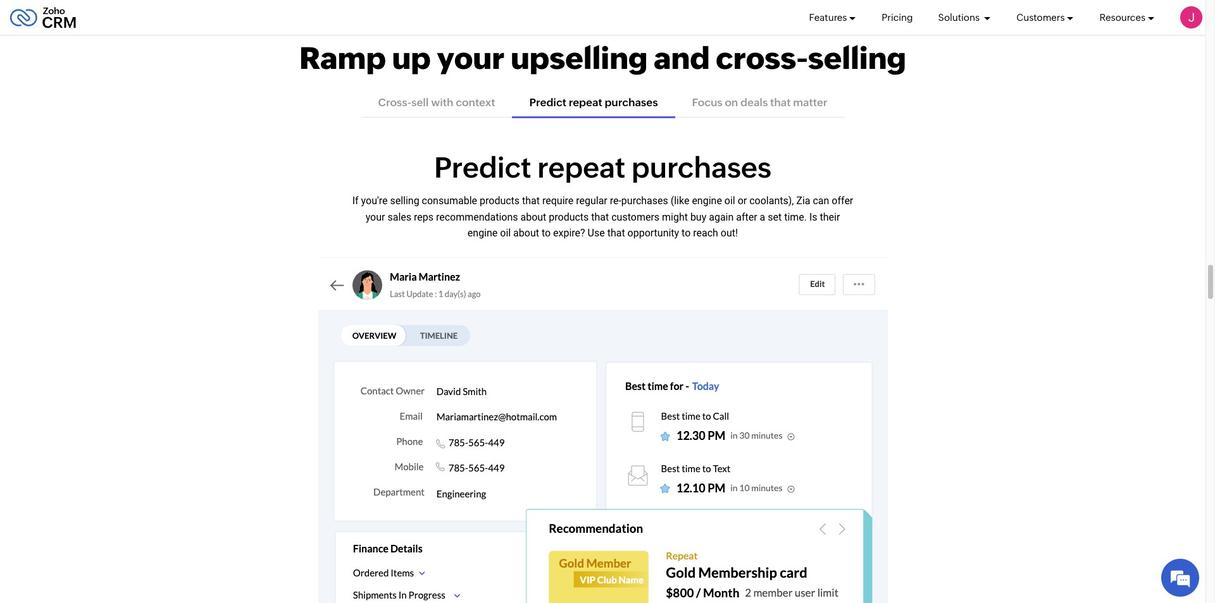Task type: locate. For each thing, give the bounding box(es) containing it.
0 vertical spatial predict
[[530, 96, 567, 109]]

a
[[760, 211, 766, 223]]

to left expire?
[[542, 227, 551, 240]]

1 horizontal spatial your
[[437, 40, 505, 76]]

0 horizontal spatial to
[[542, 227, 551, 240]]

context
[[456, 96, 495, 109]]

that
[[770, 96, 791, 109], [522, 195, 540, 207], [591, 211, 609, 223], [607, 227, 625, 240]]

about
[[521, 211, 547, 223], [513, 227, 539, 240]]

predict repeat purchases down the ramp up your upselling and cross-selling
[[530, 96, 658, 109]]

0 vertical spatial your
[[437, 40, 505, 76]]

1 vertical spatial predict
[[434, 151, 531, 184]]

your down you're
[[366, 211, 385, 223]]

products
[[480, 195, 520, 207], [549, 211, 589, 223]]

set
[[768, 211, 782, 223]]

focus
[[692, 96, 723, 109]]

1 horizontal spatial selling
[[808, 40, 907, 76]]

0 horizontal spatial your
[[366, 211, 385, 223]]

after
[[736, 211, 758, 223]]

0 horizontal spatial products
[[480, 195, 520, 207]]

products up recommendations
[[480, 195, 520, 207]]

0 horizontal spatial oil
[[500, 227, 511, 240]]

1 vertical spatial products
[[549, 211, 589, 223]]

engine down recommendations
[[468, 227, 498, 240]]

features link
[[809, 0, 857, 35]]

predict down upselling
[[530, 96, 567, 109]]

purchases
[[605, 96, 658, 109], [632, 151, 772, 184], [622, 195, 668, 207]]

0 horizontal spatial selling
[[390, 195, 419, 207]]

2 to from the left
[[682, 227, 691, 240]]

1 vertical spatial oil
[[500, 227, 511, 240]]

0 vertical spatial about
[[521, 211, 547, 223]]

selling up sales
[[390, 195, 419, 207]]

to
[[542, 227, 551, 240], [682, 227, 691, 240]]

purchases inside if you're selling consumable products that require regular re-purchases (like engine oil or coolants), zia can offer your sales reps recommendations about products that customers might buy again after a set time. is their engine oil about to expire? use that opportunity to reach out!
[[622, 195, 668, 207]]

coolants),
[[750, 195, 794, 207]]

cross-
[[716, 40, 808, 76]]

solutions link
[[939, 0, 991, 35]]

deals
[[741, 96, 768, 109]]

0 vertical spatial products
[[480, 195, 520, 207]]

predict up the consumable
[[434, 151, 531, 184]]

matter
[[793, 96, 828, 109]]

and
[[654, 40, 710, 76]]

engine up buy
[[692, 195, 722, 207]]

expire?
[[553, 227, 585, 240]]

to left reach
[[682, 227, 691, 240]]

is
[[810, 211, 818, 223]]

repeat up regular
[[537, 151, 626, 184]]

upselling
[[511, 40, 648, 76]]

cross-sell with context
[[378, 96, 495, 109]]

2 vertical spatial purchases
[[622, 195, 668, 207]]

buy
[[691, 211, 707, 223]]

selling
[[808, 40, 907, 76], [390, 195, 419, 207]]

your
[[437, 40, 505, 76], [366, 211, 385, 223]]

require
[[542, 195, 574, 207]]

repeat
[[569, 96, 602, 109], [537, 151, 626, 184]]

that right use
[[607, 227, 625, 240]]

your up context
[[437, 40, 505, 76]]

resources link
[[1100, 0, 1155, 35]]

engine
[[692, 195, 722, 207], [468, 227, 498, 240]]

solutions
[[939, 12, 982, 22]]

you're
[[361, 195, 388, 207]]

or
[[738, 195, 747, 207]]

oil
[[725, 195, 735, 207], [500, 227, 511, 240]]

repeat down upselling
[[569, 96, 602, 109]]

0 vertical spatial engine
[[692, 195, 722, 207]]

purchases down the ramp up your upselling and cross-selling
[[605, 96, 658, 109]]

predict repeat purchases
[[530, 96, 658, 109], [434, 151, 772, 184]]

1 horizontal spatial to
[[682, 227, 691, 240]]

pricing
[[882, 12, 913, 22]]

products up expire?
[[549, 211, 589, 223]]

1 horizontal spatial products
[[549, 211, 589, 223]]

selling down features link
[[808, 40, 907, 76]]

1 vertical spatial your
[[366, 211, 385, 223]]

predict
[[530, 96, 567, 109], [434, 151, 531, 184]]

oil left or
[[725, 195, 735, 207]]

purchases up the customers
[[622, 195, 668, 207]]

1 vertical spatial selling
[[390, 195, 419, 207]]

oil down recommendations
[[500, 227, 511, 240]]

about left expire?
[[513, 227, 539, 240]]

1 vertical spatial about
[[513, 227, 539, 240]]

your inside if you're selling consumable products that require regular re-purchases (like engine oil or coolants), zia can offer your sales reps recommendations about products that customers might buy again after a set time. is their engine oil about to expire? use that opportunity to reach out!
[[366, 211, 385, 223]]

1 horizontal spatial oil
[[725, 195, 735, 207]]

about down the require at the top left of page
[[521, 211, 547, 223]]

might
[[662, 211, 688, 223]]

james peterson image
[[1181, 6, 1203, 28]]

regular
[[576, 195, 608, 207]]

purchases up '(like'
[[632, 151, 772, 184]]

customers
[[612, 211, 660, 223]]

predict repeat purchases up regular
[[434, 151, 772, 184]]

their
[[820, 211, 840, 223]]

1 vertical spatial engine
[[468, 227, 498, 240]]

0 vertical spatial selling
[[808, 40, 907, 76]]

that up use
[[591, 211, 609, 223]]

0 vertical spatial oil
[[725, 195, 735, 207]]

reps
[[414, 211, 434, 223]]

focus on deals that matter
[[692, 96, 828, 109]]



Task type: describe. For each thing, give the bounding box(es) containing it.
1 horizontal spatial engine
[[692, 195, 722, 207]]

0 vertical spatial purchases
[[605, 96, 658, 109]]

customers
[[1017, 12, 1065, 22]]

re-
[[610, 195, 622, 207]]

0 horizontal spatial engine
[[468, 227, 498, 240]]

1 to from the left
[[542, 227, 551, 240]]

resources
[[1100, 12, 1146, 22]]

that right deals at the right of the page
[[770, 96, 791, 109]]

on
[[725, 96, 738, 109]]

that left the require at the top left of page
[[522, 195, 540, 207]]

again
[[709, 211, 734, 223]]

opportunity
[[628, 227, 679, 240]]

with
[[431, 96, 454, 109]]

sales
[[388, 211, 411, 223]]

out!
[[721, 227, 738, 240]]

offer
[[832, 195, 854, 207]]

use
[[588, 227, 605, 240]]

1 vertical spatial repeat
[[537, 151, 626, 184]]

if
[[352, 195, 359, 207]]

pricing link
[[882, 0, 913, 35]]

can
[[813, 195, 830, 207]]

ramp
[[299, 40, 386, 76]]

selling inside if you're selling consumable products that require regular re-purchases (like engine oil or coolants), zia can offer your sales reps recommendations about products that customers might buy again after a set time. is their engine oil about to expire? use that opportunity to reach out!
[[390, 195, 419, 207]]

(like
[[671, 195, 690, 207]]

consumable
[[422, 195, 477, 207]]

1 vertical spatial purchases
[[632, 151, 772, 184]]

sell
[[411, 96, 429, 109]]

zoho crm logo image
[[9, 3, 77, 31]]

reach
[[693, 227, 718, 240]]

features
[[809, 12, 847, 22]]

if you're selling consumable products that require regular re-purchases (like engine oil or coolants), zia can offer your sales reps recommendations about products that customers might buy again after a set time. is their engine oil about to expire? use that opportunity to reach out!
[[352, 195, 854, 240]]

cross-
[[378, 96, 411, 109]]

up
[[392, 40, 431, 76]]

time.
[[784, 211, 807, 223]]

zia
[[797, 195, 811, 207]]

ramp up your upselling and cross-selling
[[299, 40, 907, 76]]

get ai based suggestions which can predict repeat purchases image
[[318, 258, 888, 604]]

1 vertical spatial predict repeat purchases
[[434, 151, 772, 184]]

recommendations
[[436, 211, 518, 223]]

0 vertical spatial predict repeat purchases
[[530, 96, 658, 109]]

0 vertical spatial repeat
[[569, 96, 602, 109]]



Task type: vqa. For each thing, say whether or not it's contained in the screenshot.
after
yes



